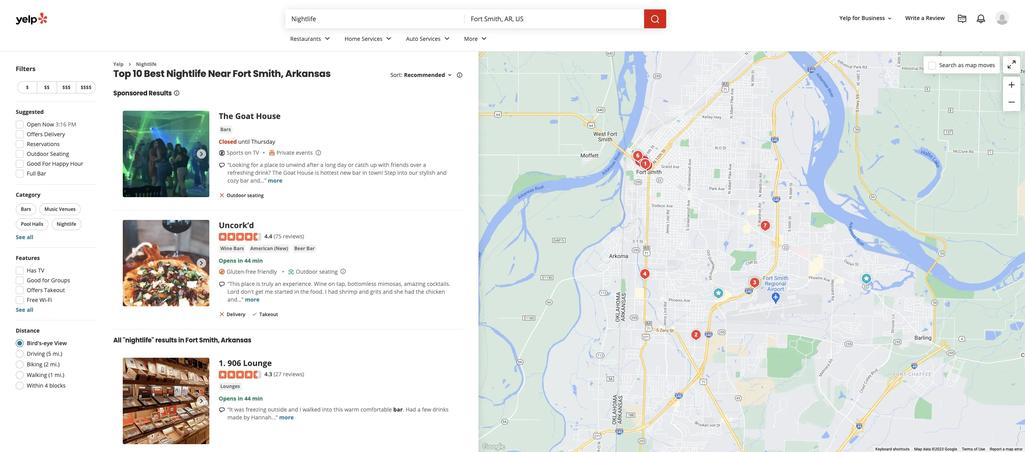 Task type: describe. For each thing, give the bounding box(es) containing it.
0 horizontal spatial bars
[[21, 206, 31, 213]]

auto
[[406, 35, 418, 42]]

seating for 16 outdoor seating v2 icon
[[319, 268, 338, 276]]

see all button for category
[[16, 234, 33, 241]]

3:16
[[56, 121, 66, 128]]

closed until thursday
[[219, 138, 275, 146]]

in inside the "looking for a place to unwind after a long day or catch up with friends over a refreshing drink? the goat house is hottest new bar in town! step into our stylish and cozy bar and…"
[[362, 169, 367, 177]]

24 chevron down v2 image for auto services
[[442, 34, 452, 43]]

4.4 (75 reviews)
[[264, 233, 304, 240]]

good for groups
[[27, 277, 70, 285]]

data
[[923, 448, 931, 452]]

44 for 4.3
[[244, 396, 251, 403]]

0 horizontal spatial the
[[219, 111, 233, 122]]

now
[[42, 121, 54, 128]]

an
[[275, 281, 281, 288]]

1 vertical spatial i
[[300, 407, 301, 414]]

suggested
[[16, 108, 44, 116]]

min for 4.4
[[252, 257, 263, 265]]

24 chevron down v2 image for more
[[479, 34, 489, 43]]

thursday
[[251, 138, 275, 146]]

halls
[[32, 221, 43, 228]]

0 horizontal spatial bars button
[[16, 204, 36, 216]]

longhorn steakhouse image
[[711, 286, 726, 302]]

events
[[296, 149, 313, 157]]

unwind
[[286, 162, 305, 169]]

sports
[[227, 149, 243, 157]]

1 the from the left
[[300, 289, 309, 296]]

next image for uncork'd
[[197, 259, 206, 268]]

in up gluten-
[[238, 257, 243, 265]]

0 vertical spatial bars button
[[219, 126, 232, 134]]

sponsored
[[113, 89, 147, 98]]

cocktails.
[[427, 281, 450, 288]]

for for a
[[251, 162, 258, 169]]

24 chevron down v2 image for home services
[[384, 34, 394, 43]]

bar for full bar
[[37, 170, 46, 177]]

me
[[265, 289, 273, 296]]

electric cowboy image
[[688, 328, 704, 344]]

blocks
[[49, 383, 66, 390]]

1 horizontal spatial 16 info v2 image
[[457, 72, 463, 78]]

16 private events v2 image
[[269, 150, 275, 156]]

driving (5 mi.)
[[27, 351, 62, 358]]

1 vertical spatial delivery
[[227, 312, 245, 318]]

see all button for features
[[16, 307, 33, 314]]

hottest
[[320, 169, 339, 177]]

$
[[26, 84, 29, 91]]

0 horizontal spatial the goat house image
[[123, 111, 209, 198]]

see all for features
[[16, 307, 33, 314]]

step
[[385, 169, 396, 177]]

a right report
[[1003, 448, 1005, 452]]

closed
[[219, 138, 237, 146]]

0 horizontal spatial tv
[[38, 267, 44, 275]]

sort:
[[390, 71, 402, 79]]

shrimp
[[339, 289, 357, 296]]

good for good for groups
[[27, 277, 41, 285]]

"this
[[227, 281, 240, 288]]

16 speech v2 image
[[219, 282, 225, 288]]

reviews) for 4.3 (27 reviews)
[[283, 371, 304, 378]]

906 lounge image
[[123, 358, 209, 445]]

as
[[958, 61, 964, 69]]

16 chevron down v2 image for recommended
[[447, 72, 453, 78]]

experience.
[[283, 281, 313, 288]]

2 vertical spatial bar
[[393, 407, 403, 414]]

2 horizontal spatial outdoor
[[296, 268, 318, 276]]

after
[[307, 162, 319, 169]]

and…" inside the "looking for a place to unwind after a long day or catch up with friends over a refreshing drink? the goat house is hottest new bar in town! step into our stylish and cozy bar and…"
[[250, 177, 266, 185]]

1 vertical spatial smith,
[[199, 336, 220, 345]]

christina o. image
[[995, 11, 1009, 25]]

2 horizontal spatial nightlife
[[166, 67, 206, 80]]

16 gluten free v2 image
[[219, 269, 225, 275]]

906 lounge image
[[637, 157, 653, 172]]

1 horizontal spatial fort
[[233, 67, 251, 80]]

offers for offers delivery
[[27, 131, 43, 138]]

open now 3:16 pm
[[27, 121, 76, 128]]

16 chevron right v2 image
[[127, 61, 133, 68]]

0 vertical spatial delivery
[[44, 131, 65, 138]]

and right outside
[[288, 407, 298, 414]]

16 chevron down v2 image for yelp for business
[[887, 15, 893, 22]]

shortcuts
[[893, 448, 910, 452]]

biking (2 mi.)
[[27, 361, 60, 369]]

expand map image
[[1007, 60, 1017, 69]]

don't
[[241, 289, 254, 296]]

outdoor seating
[[27, 150, 69, 158]]

0 horizontal spatial goat
[[235, 111, 254, 122]]

report
[[990, 448, 1002, 452]]

1 . 906 lounge
[[219, 358, 272, 369]]

16 speech v2 image for "looking for a place to unwind after a long day or catch up with friends over a refreshing drink? the goat house is hottest new bar in town! step into our stylish and cozy bar and…"
[[219, 163, 225, 169]]

2 vertical spatial more
[[279, 414, 294, 422]]

outdoor seating for 16 outdoor seating v2 icon
[[296, 268, 338, 276]]

group containing category
[[14, 191, 98, 242]]

(1
[[48, 372, 53, 379]]

mi.) for driving (5 mi.)
[[53, 351, 62, 358]]

all "nightlife" results in fort smith, arkansas
[[113, 336, 251, 345]]

more link for uncork'd
[[245, 296, 260, 304]]

services for home services
[[362, 35, 383, 42]]

town!
[[369, 169, 383, 177]]

within
[[27, 383, 43, 390]]

more for the goat house
[[268, 177, 282, 185]]

bird's-
[[27, 340, 44, 348]]

more for uncork'd
[[245, 296, 260, 304]]

map region
[[407, 0, 1025, 453]]

new
[[340, 169, 351, 177]]

lord
[[227, 289, 239, 296]]

1 vertical spatial bar
[[240, 177, 249, 185]]

into inside the "looking for a place to unwind after a long day or catch up with friends over a refreshing drink? the goat house is hottest new bar in town! step into our stylish and cozy bar and…"
[[397, 169, 407, 177]]

opens in 44 min for 4.4
[[219, 257, 263, 265]]

"it
[[227, 407, 233, 414]]

$$ button
[[37, 81, 56, 94]]

bar for beer bar
[[307, 246, 315, 252]]

walking
[[27, 372, 47, 379]]

0 vertical spatial house
[[256, 111, 281, 122]]

free
[[27, 297, 38, 304]]

recommended button
[[404, 71, 453, 79]]

a up "stylish"
[[423, 162, 426, 169]]

search as map moves
[[939, 61, 995, 69]]

biking
[[27, 361, 42, 369]]

slideshow element for uncork'd
[[123, 220, 209, 307]]

nightlife link
[[136, 61, 157, 68]]

home services
[[345, 35, 383, 42]]

(75
[[274, 233, 282, 240]]

yelp for yelp 'link'
[[113, 61, 124, 68]]

bird's-eye view
[[27, 340, 67, 348]]

lounge
[[243, 358, 272, 369]]

place inside the "looking for a place to unwind after a long day or catch up with friends over a refreshing drink? the goat house is hottest new bar in town! step into our stylish and cozy bar and…"
[[264, 162, 278, 169]]

good for good for happy hour
[[27, 160, 41, 168]]

within 4 blocks
[[27, 383, 66, 390]]

4.4
[[264, 233, 272, 240]]

the goat house image inside map region
[[859, 272, 874, 287]]

in up was
[[238, 396, 243, 403]]

810 billiards and bowling fort smith image
[[757, 218, 773, 234]]

4.3
[[264, 371, 272, 378]]

wi-
[[39, 297, 48, 304]]

"looking
[[227, 162, 250, 169]]

freezing
[[246, 407, 266, 414]]

zoom out image
[[1007, 98, 1017, 107]]

map for moves
[[965, 61, 977, 69]]

0 horizontal spatial 16 info v2 image
[[173, 90, 180, 97]]

goat inside the "looking for a place to unwind after a long day or catch up with friends over a refreshing drink? the goat house is hottest new bar in town! step into our stylish and cozy bar and…"
[[283, 169, 296, 177]]

moves
[[978, 61, 995, 69]]

1 vertical spatial arkansas
[[221, 336, 251, 345]]

16 close v2 image
[[219, 193, 225, 199]]

sponsored results
[[113, 89, 172, 98]]

club kinkead's image
[[640, 158, 655, 174]]

outdoor for reservations
[[27, 150, 49, 158]]

min for 4.3
[[252, 396, 263, 403]]

see for features
[[16, 307, 25, 314]]

restaurants
[[290, 35, 321, 42]]

made
[[227, 414, 242, 422]]

the inside the "looking for a place to unwind after a long day or catch up with friends over a refreshing drink? the goat house is hottest new bar in town! step into our stylish and cozy bar and…"
[[272, 169, 282, 177]]

venues
[[59, 206, 76, 213]]

driving
[[27, 351, 45, 358]]

auto services
[[406, 35, 441, 42]]

hannah..."
[[251, 414, 278, 422]]

business categories element
[[284, 28, 1009, 51]]

opens for 4.4
[[219, 257, 236, 265]]

friendly
[[257, 268, 277, 276]]

wine inside "this place is truly an experience. wine on tap, bottomless mimosas, amazing cocktails. lord don't get me started in the food. i had shrimp and grits and she had the chicken and…"
[[314, 281, 327, 288]]

stylish
[[419, 169, 435, 177]]

1 horizontal spatial tv
[[253, 149, 259, 157]]

up
[[370, 162, 377, 169]]

harry's downtown image
[[630, 148, 646, 164]]

is inside the "looking for a place to unwind after a long day or catch up with friends over a refreshing drink? the goat house is hottest new bar in town! step into our stylish and cozy bar and…"
[[315, 169, 319, 177]]

Find text field
[[291, 15, 458, 23]]

1 had from the left
[[328, 289, 338, 296]]

good for happy hour
[[27, 160, 83, 168]]

see all for category
[[16, 234, 33, 241]]

keyboard shortcuts
[[876, 448, 910, 452]]

yelp for business
[[840, 14, 885, 22]]

next image for the goat house
[[197, 150, 206, 159]]

zoom in image
[[1007, 80, 1017, 90]]

reservations
[[27, 140, 60, 148]]

1 horizontal spatial nightlife
[[136, 61, 157, 68]]

nightlife button
[[52, 219, 81, 231]]

3 next image from the top
[[197, 397, 206, 406]]

1 horizontal spatial smith,
[[253, 67, 283, 80]]

lounges link
[[219, 383, 242, 391]]

free wi-fi
[[27, 297, 52, 304]]

0 vertical spatial .
[[223, 358, 226, 369]]

$$$$
[[81, 84, 91, 91]]

private events
[[277, 149, 313, 157]]

2 vertical spatial more link
[[279, 414, 294, 422]]

walked
[[303, 407, 321, 414]]

see for category
[[16, 234, 25, 241]]

all for category
[[27, 234, 33, 241]]

music
[[44, 206, 58, 213]]

day
[[337, 162, 347, 169]]

4.3 star rating image
[[219, 372, 261, 379]]

house inside the "looking for a place to unwind after a long day or catch up with friends over a refreshing drink? the goat house is hottest new bar in town! step into our stylish and cozy bar and…"
[[297, 169, 314, 177]]

recommended
[[404, 71, 445, 79]]

to
[[279, 162, 285, 169]]

beer bar
[[294, 246, 315, 252]]

a up drink?
[[260, 162, 263, 169]]

16 outdoor seating v2 image
[[288, 269, 294, 275]]

yelp for yelp for business
[[840, 14, 851, 22]]

and down mimosas,
[[383, 289, 393, 296]]

with
[[378, 162, 389, 169]]

opens in 44 min for 4.3
[[219, 396, 263, 403]]



Task type: vqa. For each thing, say whether or not it's contained in the screenshot.
the Businesses
no



Task type: locate. For each thing, give the bounding box(es) containing it.
the up bars link
[[219, 111, 233, 122]]

1 vertical spatial 16 chevron down v2 image
[[447, 72, 453, 78]]

for
[[853, 14, 860, 22], [251, 162, 258, 169], [42, 277, 50, 285]]

a inside "element"
[[921, 14, 925, 22]]

24 chevron down v2 image right restaurants
[[323, 34, 332, 43]]

of
[[974, 448, 978, 452]]

see all button down free
[[16, 307, 33, 314]]

and
[[437, 169, 447, 177], [359, 289, 369, 296], [383, 289, 393, 296], [288, 407, 298, 414]]

0 horizontal spatial takeout
[[44, 287, 65, 294]]

bars inside wine bars button
[[234, 246, 244, 252]]

1 horizontal spatial is
[[315, 169, 319, 177]]

is inside "this place is truly an experience. wine on tap, bottomless mimosas, amazing cocktails. lord don't get me started in the food. i had shrimp and grits and she had the chicken and…"
[[256, 281, 260, 288]]

on inside "this place is truly an experience. wine on tap, bottomless mimosas, amazing cocktails. lord don't get me started in the food. i had shrimp and grits and she had the chicken and…"
[[328, 281, 335, 288]]

reviews) right (27
[[283, 371, 304, 378]]

1 vertical spatial 16 info v2 image
[[173, 90, 180, 97]]

delivery
[[44, 131, 65, 138], [227, 312, 245, 318]]

in down experience.
[[294, 289, 299, 296]]

0 vertical spatial 16 chevron down v2 image
[[887, 15, 893, 22]]

1 horizontal spatial into
[[397, 169, 407, 177]]

0 horizontal spatial smith,
[[199, 336, 220, 345]]

1 44 from the top
[[244, 257, 251, 265]]

opens in 44 min
[[219, 257, 263, 265], [219, 396, 263, 403]]

1 all from the top
[[27, 234, 33, 241]]

i
[[325, 289, 327, 296], [300, 407, 301, 414]]

had
[[406, 407, 416, 414]]

1 vertical spatial fort
[[185, 336, 198, 345]]

truly
[[262, 281, 273, 288]]

a inside '. had a few drinks made by hannah..."'
[[418, 407, 421, 414]]

1 horizontal spatial takeout
[[259, 312, 278, 318]]

comfortable
[[361, 407, 392, 414]]

2 had from the left
[[405, 289, 414, 296]]

0 horizontal spatial had
[[328, 289, 338, 296]]

0 vertical spatial into
[[397, 169, 407, 177]]

she
[[394, 289, 403, 296]]

1 horizontal spatial had
[[405, 289, 414, 296]]

yelp left the "16 chevron right v2" "icon"
[[113, 61, 124, 68]]

"nightlife"
[[123, 336, 154, 345]]

drinks
[[433, 407, 449, 414]]

bars down 4.4 star rating image on the left bottom of the page
[[234, 246, 244, 252]]

2 vertical spatial slideshow element
[[123, 358, 209, 445]]

0 vertical spatial bar
[[352, 169, 361, 177]]

opens in 44 min up gluten-
[[219, 257, 263, 265]]

nightlife down venues
[[57, 221, 76, 228]]

1 opens in 44 min from the top
[[219, 257, 263, 265]]

uncork'd image
[[123, 220, 209, 307]]

and inside the "looking for a place to unwind after a long day or catch up with friends over a refreshing drink? the goat house is hottest new bar in town! step into our stylish and cozy bar and…"
[[437, 169, 447, 177]]

beer bar link
[[293, 245, 316, 253]]

1 24 chevron down v2 image from the left
[[384, 34, 394, 43]]

0 horizontal spatial on
[[245, 149, 251, 157]]

0 vertical spatial fort
[[233, 67, 251, 80]]

rooster's blues bar image
[[636, 153, 652, 169]]

the down experience.
[[300, 289, 309, 296]]

min up freezing
[[252, 396, 263, 403]]

goat up until
[[235, 111, 254, 122]]

24 chevron down v2 image inside auto services link
[[442, 34, 452, 43]]

. left had
[[403, 407, 404, 414]]

2 16 speech v2 image from the top
[[219, 408, 225, 414]]

16 checkmark v2 image
[[252, 312, 258, 318]]

seating down drink?
[[247, 193, 264, 199]]

2 24 chevron down v2 image from the left
[[479, 34, 489, 43]]

good down has tv
[[27, 277, 41, 285]]

projects image
[[958, 14, 967, 24]]

home services link
[[338, 28, 400, 51]]

2 next image from the top
[[197, 259, 206, 268]]

2 horizontal spatial bars
[[234, 246, 244, 252]]

0 vertical spatial bar
[[37, 170, 46, 177]]

sports on tv
[[227, 149, 259, 157]]

1 horizontal spatial place
[[264, 162, 278, 169]]

2 min from the top
[[252, 396, 263, 403]]

all down free
[[27, 307, 33, 314]]

1 see all button from the top
[[16, 234, 33, 241]]

44 for 4.4
[[244, 257, 251, 265]]

16 speech v2 image for "it was freezing outside and i walked into this warm comfortable
[[219, 408, 225, 414]]

1 opens from the top
[[219, 257, 236, 265]]

for left the business
[[853, 14, 860, 22]]

1 horizontal spatial 24 chevron down v2 image
[[442, 34, 452, 43]]

. inside '. had a few drinks made by hannah..."'
[[403, 407, 404, 414]]

old town grain & feed image
[[630, 148, 646, 164]]

outdoor seating
[[227, 193, 264, 199], [296, 268, 338, 276]]

good
[[27, 160, 41, 168], [27, 277, 41, 285]]

2 offers from the top
[[27, 287, 43, 294]]

offers down open
[[27, 131, 43, 138]]

0 horizontal spatial services
[[362, 35, 383, 42]]

error
[[1015, 448, 1023, 452]]

bar down refreshing
[[240, 177, 249, 185]]

0 horizontal spatial .
[[223, 358, 226, 369]]

1 horizontal spatial yelp
[[840, 14, 851, 22]]

2 horizontal spatial for
[[853, 14, 860, 22]]

16 chevron down v2 image
[[887, 15, 893, 22], [447, 72, 453, 78]]

more
[[268, 177, 282, 185], [245, 296, 260, 304], [279, 414, 294, 422]]

place inside "this place is truly an experience. wine on tap, bottomless mimosas, amazing cocktails. lord don't get me started in the food. i had shrimp and grits and she had the chicken and…"
[[241, 281, 255, 288]]

0 vertical spatial offers
[[27, 131, 43, 138]]

24 chevron down v2 image
[[323, 34, 332, 43], [479, 34, 489, 43]]

beer bar button
[[293, 245, 316, 253]]

in right 'results'
[[178, 336, 184, 345]]

fort right near
[[233, 67, 251, 80]]

2 services from the left
[[420, 35, 441, 42]]

american (new) button
[[249, 245, 290, 253]]

opens for 4.3
[[219, 396, 236, 403]]

for up drink?
[[251, 162, 258, 169]]

1 vertical spatial the
[[272, 169, 282, 177]]

0 vertical spatial 16 info v2 image
[[457, 72, 463, 78]]

good up full
[[27, 160, 41, 168]]

0 vertical spatial arkansas
[[285, 67, 331, 80]]

previous image for uncork'd
[[126, 259, 135, 268]]

none field near
[[471, 15, 638, 23]]

1 vertical spatial wine
[[314, 281, 327, 288]]

all
[[113, 336, 121, 345]]

mi.) right (2
[[50, 361, 60, 369]]

min
[[252, 257, 263, 265], [252, 396, 263, 403]]

restaurants link
[[284, 28, 338, 51]]

$$$$ button
[[76, 81, 96, 94]]

0 vertical spatial takeout
[[44, 287, 65, 294]]

16 speech v2 image down '16 sports on tv v2' 'icon'
[[219, 163, 225, 169]]

walking (1 mi.)
[[27, 372, 64, 379]]

0 horizontal spatial none field
[[291, 15, 458, 23]]

opens in 44 min up was
[[219, 396, 263, 403]]

1 horizontal spatial the
[[416, 289, 424, 296]]

delivery right 16 close v2 icon
[[227, 312, 245, 318]]

a left the few
[[418, 407, 421, 414]]

2 none field from the left
[[471, 15, 638, 23]]

opens up '"it'
[[219, 396, 236, 403]]

see down pool on the left
[[16, 234, 25, 241]]

place left to
[[264, 162, 278, 169]]

see all
[[16, 234, 33, 241], [16, 307, 33, 314]]

groups
[[51, 277, 70, 285]]

1 horizontal spatial .
[[403, 407, 404, 414]]

into down 'friends' in the top left of the page
[[397, 169, 407, 177]]

24 chevron down v2 image left auto
[[384, 34, 394, 43]]

is down after
[[315, 169, 319, 177]]

0 vertical spatial map
[[965, 61, 977, 69]]

nightlife right the "16 chevron right v2" "icon"
[[136, 61, 157, 68]]

hour
[[70, 160, 83, 168]]

outdoor
[[27, 150, 49, 158], [227, 193, 246, 199], [296, 268, 318, 276]]

terms of use
[[962, 448, 985, 452]]

1 horizontal spatial the
[[272, 169, 282, 177]]

business
[[862, 14, 885, 22]]

1 vertical spatial opens in 44 min
[[219, 396, 263, 403]]

$ button
[[17, 81, 37, 94]]

1 next image from the top
[[197, 150, 206, 159]]

1 vertical spatial offers
[[27, 287, 43, 294]]

google image
[[481, 443, 506, 453]]

16 info v2 image
[[457, 72, 463, 78], [173, 90, 180, 97]]

1 vertical spatial see all button
[[16, 307, 33, 314]]

0 horizontal spatial delivery
[[44, 131, 65, 138]]

16 chevron down v2 image inside recommended dropdown button
[[447, 72, 453, 78]]

1 horizontal spatial delivery
[[227, 312, 245, 318]]

0 vertical spatial is
[[315, 169, 319, 177]]

user actions element
[[833, 10, 1020, 58]]

distance
[[16, 327, 40, 335]]

24 chevron down v2 image inside home services link
[[384, 34, 394, 43]]

0 vertical spatial outdoor seating
[[227, 193, 264, 199]]

2 vertical spatial mi.)
[[55, 372, 64, 379]]

opens up 16 gluten free v2 icon
[[219, 257, 236, 265]]

map
[[965, 61, 977, 69], [1006, 448, 1014, 452]]

wine bars
[[220, 246, 244, 252]]

bars inside bars link
[[220, 126, 231, 133]]

uncork'd image
[[747, 275, 763, 291], [747, 275, 763, 291]]

0 vertical spatial more
[[268, 177, 282, 185]]

house
[[256, 111, 281, 122], [297, 169, 314, 177]]

0 vertical spatial outdoor
[[27, 150, 49, 158]]

mi.) right the (5
[[53, 351, 62, 358]]

16 sports on tv v2 image
[[219, 150, 225, 156]]

offers for offers takeout
[[27, 287, 43, 294]]

view
[[54, 340, 67, 348]]

1 offers from the top
[[27, 131, 43, 138]]

2 see from the top
[[16, 307, 25, 314]]

3 slideshow element from the top
[[123, 358, 209, 445]]

2 previous image from the top
[[126, 259, 135, 268]]

a right write
[[921, 14, 925, 22]]

group
[[1003, 77, 1020, 111], [13, 108, 98, 180], [14, 191, 98, 242], [13, 255, 98, 314]]

offers takeout
[[27, 287, 65, 294]]

1 horizontal spatial arkansas
[[285, 67, 331, 80]]

min up gluten-free friendly
[[252, 257, 263, 265]]

is up get at the left bottom
[[256, 281, 260, 288]]

1 vertical spatial for
[[251, 162, 258, 169]]

16 speech v2 image
[[219, 163, 225, 169], [219, 408, 225, 414]]

more
[[464, 35, 478, 42]]

16 chevron down v2 image inside yelp for business button
[[887, 15, 893, 22]]

wine inside button
[[220, 246, 232, 252]]

44 up free
[[244, 257, 251, 265]]

0 horizontal spatial arkansas
[[221, 336, 251, 345]]

services for auto services
[[420, 35, 441, 42]]

1 16 speech v2 image from the top
[[219, 163, 225, 169]]

1 horizontal spatial 16 chevron down v2 image
[[887, 15, 893, 22]]

16 info v2 image right recommended dropdown button
[[457, 72, 463, 78]]

44 up freezing
[[244, 396, 251, 403]]

search image
[[650, 14, 660, 24]]

1 vertical spatial mi.)
[[50, 361, 60, 369]]

previous image
[[126, 397, 135, 406]]

4.4 star rating image
[[219, 233, 261, 241]]

reviews)
[[283, 233, 304, 240], [283, 371, 304, 378]]

1 slideshow element from the top
[[123, 111, 209, 198]]

1 vertical spatial and…"
[[227, 296, 244, 304]]

(5
[[46, 351, 51, 358]]

on down closed until thursday
[[245, 149, 251, 157]]

map for error
[[1006, 448, 1014, 452]]

takeout up fi
[[44, 287, 65, 294]]

2 vertical spatial bars
[[234, 246, 244, 252]]

24 chevron down v2 image right the 'auto services'
[[442, 34, 452, 43]]

all for features
[[27, 307, 33, 314]]

0 horizontal spatial 16 chevron down v2 image
[[447, 72, 453, 78]]

for inside button
[[853, 14, 860, 22]]

0 vertical spatial the goat house image
[[123, 111, 209, 198]]

outdoor right 16 close v2 image
[[227, 193, 246, 199]]

terms
[[962, 448, 973, 452]]

more link down drink?
[[268, 177, 282, 185]]

map right as
[[965, 61, 977, 69]]

prohibition image
[[632, 154, 648, 170]]

cozy
[[227, 177, 239, 185]]

1 vertical spatial yelp
[[113, 61, 124, 68]]

and…" down drink?
[[250, 177, 266, 185]]

slideshow element
[[123, 111, 209, 198], [123, 220, 209, 307], [123, 358, 209, 445]]

offers up free
[[27, 287, 43, 294]]

see all down pool on the left
[[16, 234, 33, 241]]

1 horizontal spatial bar
[[307, 246, 315, 252]]

slideshow element for the goat house
[[123, 111, 209, 198]]

1 vertical spatial 44
[[244, 396, 251, 403]]

group containing features
[[13, 255, 98, 314]]

bars button up pool on the left
[[16, 204, 36, 216]]

the knotty pint image
[[637, 267, 653, 283]]

previous image for the goat house
[[126, 150, 135, 159]]

mi.)
[[53, 351, 62, 358], [50, 361, 60, 369], [55, 372, 64, 379]]

has tv
[[27, 267, 44, 275]]

0 horizontal spatial into
[[322, 407, 332, 414]]

0 vertical spatial see
[[16, 234, 25, 241]]

2 44 from the top
[[244, 396, 251, 403]]

and right "stylish"
[[437, 169, 447, 177]]

1 vertical spatial slideshow element
[[123, 220, 209, 307]]

outdoor seating up food.
[[296, 268, 338, 276]]

1 services from the left
[[362, 35, 383, 42]]

and down bottomless
[[359, 289, 369, 296]]

a left the long
[[320, 162, 323, 169]]

all down pool halls button
[[27, 234, 33, 241]]

16 close v2 image
[[219, 312, 225, 318]]

category
[[16, 191, 40, 199]]

this
[[334, 407, 343, 414]]

tv right has
[[38, 267, 44, 275]]

takeout
[[44, 287, 65, 294], [259, 312, 278, 318]]

1 good from the top
[[27, 160, 41, 168]]

0 vertical spatial i
[[325, 289, 327, 296]]

for for groups
[[42, 277, 50, 285]]

24 chevron down v2 image
[[384, 34, 394, 43], [442, 34, 452, 43]]

1 horizontal spatial outdoor seating
[[296, 268, 338, 276]]

24 chevron down v2 image right more
[[479, 34, 489, 43]]

mi.) for walking (1 mi.)
[[55, 372, 64, 379]]

tv down the thursday
[[253, 149, 259, 157]]

uncork'd
[[219, 220, 254, 231]]

1 reviews) from the top
[[283, 233, 304, 240]]

for inside the "looking for a place to unwind after a long day or catch up with friends over a refreshing drink? the goat house is hottest new bar in town! step into our stylish and cozy bar and…"
[[251, 162, 258, 169]]

delivery down open now 3:16 pm
[[44, 131, 65, 138]]

bottomless
[[348, 281, 376, 288]]

bar inside button
[[307, 246, 315, 252]]

info icon image
[[315, 150, 321, 156], [315, 150, 321, 156], [340, 269, 346, 275], [340, 269, 346, 275]]

1 vertical spatial reviews)
[[283, 371, 304, 378]]

0 vertical spatial opens
[[219, 257, 236, 265]]

more link
[[458, 28, 495, 51]]

yelp left the business
[[840, 14, 851, 22]]

1 see from the top
[[16, 234, 25, 241]]

1 none field from the left
[[291, 15, 458, 23]]

2 slideshow element from the top
[[123, 220, 209, 307]]

1 previous image from the top
[[126, 150, 135, 159]]

None search field
[[285, 9, 668, 28]]

on
[[245, 149, 251, 157], [328, 281, 335, 288]]

had down the amazing
[[405, 289, 414, 296]]

chicken
[[426, 289, 445, 296]]

1 horizontal spatial map
[[1006, 448, 1014, 452]]

fort right 'results'
[[185, 336, 198, 345]]

2 24 chevron down v2 image from the left
[[442, 34, 452, 43]]

0 vertical spatial on
[[245, 149, 251, 157]]

none field find
[[291, 15, 458, 23]]

1 vertical spatial more link
[[245, 296, 260, 304]]

more link down outside
[[279, 414, 294, 422]]

for for business
[[853, 14, 860, 22]]

the goat house
[[219, 111, 281, 122]]

i left walked
[[300, 407, 301, 414]]

0 vertical spatial see all
[[16, 234, 33, 241]]

yelp inside button
[[840, 14, 851, 22]]

16 chevron down v2 image right the business
[[887, 15, 893, 22]]

option group containing distance
[[13, 327, 98, 393]]

0 vertical spatial bars
[[220, 126, 231, 133]]

the goat house image
[[123, 111, 209, 198], [859, 272, 874, 287]]

2 reviews) from the top
[[283, 371, 304, 378]]

reviews) for 4.4 (75 reviews)
[[283, 233, 304, 240]]

for
[[42, 160, 51, 168]]

and…" inside "this place is truly an experience. wine on tap, bottomless mimosas, amazing cocktails. lord don't get me started in the food. i had shrimp and grits and she had the chicken and…"
[[227, 296, 244, 304]]

services right auto
[[420, 35, 441, 42]]

mi.) right (1
[[55, 372, 64, 379]]

group containing suggested
[[13, 108, 98, 180]]

None field
[[291, 15, 458, 23], [471, 15, 638, 23]]

drink?
[[255, 169, 271, 177]]

2 see all from the top
[[16, 307, 33, 314]]

seating up tap,
[[319, 268, 338, 276]]

0 vertical spatial reviews)
[[283, 233, 304, 240]]

1 vertical spatial previous image
[[126, 259, 135, 268]]

nightlife right best
[[166, 67, 206, 80]]

top
[[113, 67, 131, 80]]

full bar
[[27, 170, 46, 177]]

1 vertical spatial next image
[[197, 259, 206, 268]]

more down drink?
[[268, 177, 282, 185]]

24 chevron down v2 image inside more link
[[479, 34, 489, 43]]

seating for 16 close v2 image
[[247, 193, 264, 199]]

more link
[[268, 177, 282, 185], [245, 296, 260, 304], [279, 414, 294, 422]]

16 speech v2 image left '"it'
[[219, 408, 225, 414]]

house up the thursday
[[256, 111, 281, 122]]

0 vertical spatial the
[[219, 111, 233, 122]]

had down tap,
[[328, 289, 338, 296]]

bar down catch
[[352, 169, 361, 177]]

services
[[362, 35, 383, 42], [420, 35, 441, 42]]

24 chevron down v2 image inside restaurants link
[[323, 34, 332, 43]]

(27
[[274, 371, 282, 378]]

0 vertical spatial yelp
[[840, 14, 851, 22]]

16 chevron down v2 image right recommended
[[447, 72, 453, 78]]

eye
[[44, 340, 53, 348]]

1 horizontal spatial wine
[[314, 281, 327, 288]]

2 opens from the top
[[219, 396, 236, 403]]

refreshing
[[227, 169, 254, 177]]

1 vertical spatial house
[[297, 169, 314, 177]]

2 see all button from the top
[[16, 307, 33, 314]]

previous image
[[126, 150, 135, 159], [126, 259, 135, 268]]

2 opens in 44 min from the top
[[219, 396, 263, 403]]

0 vertical spatial previous image
[[126, 150, 135, 159]]

and…" down lord
[[227, 296, 244, 304]]

see all down free
[[16, 307, 33, 314]]

2 good from the top
[[27, 277, 41, 285]]

0 vertical spatial opens in 44 min
[[219, 257, 263, 265]]

outdoor seating down cozy
[[227, 193, 264, 199]]

american (new) link
[[249, 245, 290, 253]]

more link for the goat house
[[268, 177, 282, 185]]

notifications image
[[976, 14, 986, 24]]

0 vertical spatial for
[[853, 14, 860, 22]]

1 24 chevron down v2 image from the left
[[323, 34, 332, 43]]

bars down category
[[21, 206, 31, 213]]

0 vertical spatial wine
[[220, 246, 232, 252]]

outdoor for "looking for a place to unwind after a long day or catch up with friends over a refreshing drink? the goat house is hottest new bar in town! step into our stylish and cozy bar and…"
[[227, 193, 246, 199]]

2 all from the top
[[27, 307, 33, 314]]

services right home
[[362, 35, 383, 42]]

0 horizontal spatial for
[[42, 277, 50, 285]]

gluten-
[[227, 268, 246, 276]]

1 vertical spatial takeout
[[259, 312, 278, 318]]

mi.) for biking (2 mi.)
[[50, 361, 60, 369]]

filters
[[16, 65, 35, 73]]

2 vertical spatial next image
[[197, 397, 206, 406]]

bar left had
[[393, 407, 403, 414]]

1 horizontal spatial the goat house image
[[859, 272, 874, 287]]

$$
[[44, 84, 50, 91]]

and…"
[[250, 177, 266, 185], [227, 296, 244, 304]]

Near text field
[[471, 15, 638, 23]]

i inside "this place is truly an experience. wine on tap, bottomless mimosas, amazing cocktails. lord don't get me started in the food. i had shrimp and grits and she had the chicken and…"
[[325, 289, 327, 296]]

tap,
[[336, 281, 346, 288]]

24 chevron down v2 image for restaurants
[[323, 34, 332, 43]]

0 vertical spatial tv
[[253, 149, 259, 157]]

house down after
[[297, 169, 314, 177]]

all
[[27, 234, 33, 241], [27, 307, 33, 314]]

arkansas up 906 at the bottom left of the page
[[221, 336, 251, 345]]

0 horizontal spatial and…"
[[227, 296, 244, 304]]

. left 906 at the bottom left of the page
[[223, 358, 226, 369]]

nightlife inside button
[[57, 221, 76, 228]]

0 horizontal spatial place
[[241, 281, 255, 288]]

for up offers takeout
[[42, 277, 50, 285]]

"this place is truly an experience. wine on tap, bottomless mimosas, amazing cocktails. lord don't get me started in the food. i had shrimp and grits and she had the chicken and…"
[[227, 281, 450, 304]]

0 vertical spatial good
[[27, 160, 41, 168]]

bar right beer
[[307, 246, 315, 252]]

map
[[914, 448, 922, 452]]

0 vertical spatial mi.)
[[53, 351, 62, 358]]

outdoor down reservations
[[27, 150, 49, 158]]

0 horizontal spatial seating
[[247, 193, 264, 199]]

1 see all from the top
[[16, 234, 33, 241]]

next image
[[197, 150, 206, 159], [197, 259, 206, 268], [197, 397, 206, 406]]

1 min from the top
[[252, 257, 263, 265]]

auto services link
[[400, 28, 458, 51]]

place up don't in the left of the page
[[241, 281, 255, 288]]

wine down 4.4 star rating image on the left bottom of the page
[[220, 246, 232, 252]]

0 horizontal spatial house
[[256, 111, 281, 122]]

in down catch
[[362, 169, 367, 177]]

the down the amazing
[[416, 289, 424, 296]]

1 horizontal spatial bars button
[[219, 126, 232, 134]]

option group
[[13, 327, 98, 393]]

goat down the unwind
[[283, 169, 296, 177]]

more down don't in the left of the page
[[245, 296, 260, 304]]

bar right full
[[37, 170, 46, 177]]

in inside "this place is truly an experience. wine on tap, bottomless mimosas, amazing cocktails. lord don't get me started in the food. i had shrimp and grits and she had the chicken and…"
[[294, 289, 299, 296]]

report a map error link
[[990, 448, 1023, 452]]

1 horizontal spatial on
[[328, 281, 335, 288]]

american
[[250, 246, 273, 252]]

outdoor seating for 16 close v2 image
[[227, 193, 264, 199]]

2 the from the left
[[416, 289, 424, 296]]



